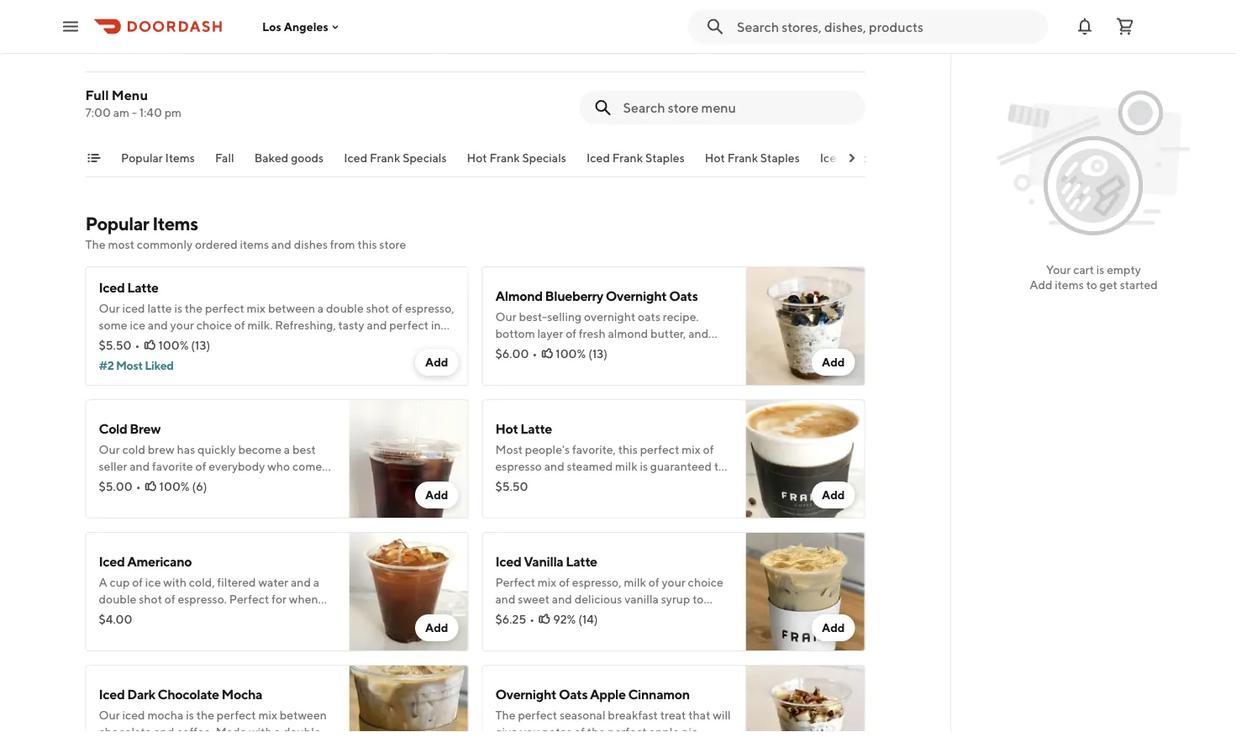 Task type: vqa. For each thing, say whether or not it's contained in the screenshot.


Task type: locate. For each thing, give the bounding box(es) containing it.
cold brew image
[[349, 399, 469, 519]]

0 horizontal spatial is
[[174, 301, 182, 315]]

$5.50 down some
[[99, 338, 132, 352]]

add button for almond blueberry overnight oats
[[812, 349, 855, 376]]

•
[[135, 338, 140, 352], [533, 347, 537, 361], [136, 480, 141, 494], [530, 612, 535, 626]]

0 horizontal spatial overnight
[[496, 686, 557, 702]]

$5.50 for $5.50
[[496, 480, 528, 494]]

add
[[1030, 278, 1053, 292], [425, 355, 449, 369], [822, 355, 845, 369], [425, 488, 449, 502], [822, 488, 845, 502], [425, 621, 449, 635], [822, 621, 845, 635]]

fall button
[[215, 150, 234, 177]]

staples inside button
[[760, 151, 800, 165]]

chai
[[914, 151, 939, 165]]

shot
[[366, 301, 390, 315]]

1 horizontal spatial specials
[[522, 151, 566, 165]]

0 vertical spatial $5.50
[[99, 338, 132, 352]]

the
[[185, 301, 203, 315]]

oats
[[669, 288, 698, 304], [559, 686, 588, 702]]

$4.00
[[99, 612, 132, 626]]

0 horizontal spatial (13)
[[191, 338, 210, 352]]

items down your
[[1055, 278, 1084, 292]]

100% right "$6.00 •"
[[556, 347, 586, 361]]

add button for hot latte
[[812, 482, 855, 509]]

of
[[108, 15, 117, 27], [392, 301, 403, 315], [234, 318, 245, 332]]

• right the $6.25 at the left
[[530, 612, 535, 626]]

2 specials from the left
[[522, 151, 566, 165]]

1 horizontal spatial oats
[[669, 288, 698, 304]]

popular down "-"
[[121, 151, 162, 165]]

to
[[1087, 278, 1098, 292]]

0 horizontal spatial of
[[108, 15, 117, 27]]

1 horizontal spatial latte
[[521, 421, 552, 437]]

almond blueberry overnight oats image
[[746, 267, 866, 386]]

• for iced vanilla latte
[[530, 612, 535, 626]]

1 vertical spatial is
[[174, 301, 182, 315]]

show menu categories image
[[87, 151, 100, 165]]

frank for iced frank specials
[[369, 151, 400, 165]]

hot down the $6.00
[[496, 421, 518, 437]]

1 specials from the left
[[402, 151, 446, 165]]

0 vertical spatial is
[[1097, 263, 1105, 277]]

1 horizontal spatial (13)
[[589, 347, 608, 361]]

your
[[1047, 263, 1071, 277]]

latte inside iced latte our iced latte is the perfect mix between a double shot of espresso, some ice and your choice of milk. refreshing, tasty and perfect in any weather. 16 oz.
[[127, 280, 159, 296]]

1 horizontal spatial overnight
[[606, 288, 667, 304]]

popular inside button
[[121, 151, 162, 165]]

almond blueberry overnight oats
[[496, 288, 698, 304]]

chocolate
[[158, 686, 219, 702]]

los
[[262, 20, 282, 33]]

• right $5.00
[[136, 480, 141, 494]]

and left teas
[[942, 151, 962, 165]]

0 horizontal spatial latte
[[127, 280, 159, 296]]

• right the $6.00
[[533, 347, 537, 361]]

100% for almond blueberry overnight oats
[[556, 347, 586, 361]]

1 horizontal spatial $5.50
[[496, 480, 528, 494]]

2 staples from the left
[[760, 151, 800, 165]]

3 frank from the left
[[612, 151, 643, 165]]

100% down the your
[[158, 338, 189, 352]]

0 horizontal spatial perfect
[[205, 301, 244, 315]]

hot latte image
[[746, 399, 866, 519]]

blueberry
[[545, 288, 604, 304]]

latte for hot
[[521, 421, 552, 437]]

1 horizontal spatial of
[[234, 318, 245, 332]]

frank for hot frank specials
[[489, 151, 520, 165]]

refreshing,
[[275, 318, 336, 332]]

staples for hot frank staples
[[760, 151, 800, 165]]

staples
[[645, 151, 685, 165], [760, 151, 800, 165]]

0 horizontal spatial 100% (13)
[[158, 338, 210, 352]]

popular inside popular items the most commonly ordered items and dishes from this store
[[85, 213, 149, 235]]

iced americano
[[99, 554, 192, 570]]

0 horizontal spatial items
[[240, 238, 269, 251]]

hot left matcha, on the top right of page
[[846, 151, 866, 165]]

100% (13) down the your
[[158, 338, 210, 352]]

-
[[132, 106, 137, 119]]

frank
[[369, 151, 400, 165], [489, 151, 520, 165], [612, 151, 643, 165], [727, 151, 758, 165]]

iced left scroll menu navigation right image
[[820, 151, 843, 165]]

and left the dishes
[[271, 238, 292, 251]]

specials for iced frank specials
[[402, 151, 446, 165]]

cold brew
[[99, 421, 161, 437]]

ice
[[130, 318, 145, 332]]

2 vertical spatial latte
[[566, 554, 598, 570]]

1 vertical spatial overnight
[[496, 686, 557, 702]]

1 horizontal spatial is
[[1097, 263, 1105, 277]]

add for iced vanilla latte
[[822, 621, 845, 635]]

2 horizontal spatial latte
[[566, 554, 598, 570]]

0 vertical spatial items
[[165, 151, 195, 165]]

frank inside button
[[612, 151, 643, 165]]

is inside your cart is empty add items to get started
[[1097, 263, 1105, 277]]

1 horizontal spatial staples
[[760, 151, 800, 165]]

cart
[[1074, 263, 1095, 277]]

$5.00
[[99, 480, 133, 494]]

#2
[[99, 359, 114, 372]]

specials inside iced frank specials button
[[402, 151, 446, 165]]

iced for iced frank staples
[[586, 151, 610, 165]]

0 vertical spatial oats
[[669, 288, 698, 304]]

dishes
[[294, 238, 328, 251]]

perfect
[[205, 301, 244, 315], [390, 318, 429, 332]]

hot right iced frank specials
[[467, 151, 487, 165]]

items right ordered
[[240, 238, 269, 251]]

choice
[[197, 318, 232, 332]]

add button
[[415, 349, 459, 376], [812, 349, 855, 376], [415, 482, 459, 509], [812, 482, 855, 509], [415, 615, 459, 641], [812, 615, 855, 641]]

• down ice
[[135, 338, 140, 352]]

iced hot matcha, chai and teas
[[820, 151, 988, 165]]

1 vertical spatial items
[[1055, 278, 1084, 292]]

1 horizontal spatial 100% (13)
[[556, 347, 608, 361]]

latte up "iced"
[[127, 280, 159, 296]]

items up commonly
[[152, 213, 198, 235]]

0 horizontal spatial specials
[[402, 151, 446, 165]]

1 vertical spatial latte
[[521, 421, 552, 437]]

full
[[85, 87, 109, 103]]

between
[[268, 301, 315, 315]]

0 vertical spatial of
[[108, 15, 117, 27]]

Item Search search field
[[623, 98, 852, 117]]

is inside iced latte our iced latte is the perfect mix between a double shot of espresso, some ice and your choice of milk. refreshing, tasty and perfect in any weather. 16 oz.
[[174, 301, 182, 315]]

perfect up "choice" at the left of the page
[[205, 301, 244, 315]]

items inside popular items the most commonly ordered items and dishes from this store
[[152, 213, 198, 235]]

iced right goods
[[344, 151, 367, 165]]

notification bell image
[[1075, 16, 1095, 37]]

iced left americano
[[99, 554, 125, 570]]

0 horizontal spatial $5.50
[[99, 338, 132, 352]]

staples inside button
[[645, 151, 685, 165]]

iced for iced americano
[[99, 554, 125, 570]]

tasty
[[338, 318, 365, 332]]

16
[[168, 335, 180, 349]]

iced for iced vanilla latte
[[496, 554, 522, 570]]

100%
[[158, 338, 189, 352], [556, 347, 586, 361], [159, 480, 190, 494]]

iced inside button
[[586, 151, 610, 165]]

iced right hot frank specials
[[586, 151, 610, 165]]

hot
[[467, 151, 487, 165], [705, 151, 725, 165], [846, 151, 866, 165], [496, 421, 518, 437]]

iced for iced hot matcha, chai and teas
[[820, 151, 843, 165]]

popular up most
[[85, 213, 149, 235]]

items
[[165, 151, 195, 165], [152, 213, 198, 235]]

overnight oats apple cinnamon
[[496, 686, 690, 702]]

items inside button
[[165, 151, 195, 165]]

hot down item search search box
[[705, 151, 725, 165]]

is right cart
[[1097, 263, 1105, 277]]

this
[[358, 238, 377, 251]]

(13) for iced latte
[[191, 338, 210, 352]]

1 vertical spatial oats
[[559, 686, 588, 702]]

items left fall at the top left of the page
[[165, 151, 195, 165]]

specials inside "hot frank specials" button
[[522, 151, 566, 165]]

92%
[[553, 612, 576, 626]]

vanilla
[[524, 554, 564, 570]]

7:00
[[85, 106, 111, 119]]

items
[[240, 238, 269, 251], [1055, 278, 1084, 292]]

open menu image
[[61, 16, 81, 37]]

frank for hot frank staples
[[727, 151, 758, 165]]

$5.50
[[99, 338, 132, 352], [496, 480, 528, 494]]

1 vertical spatial $5.50
[[496, 480, 528, 494]]

100% left (6)
[[159, 480, 190, 494]]

1 frank from the left
[[369, 151, 400, 165]]

2 frank from the left
[[489, 151, 520, 165]]

of right shot
[[392, 301, 403, 315]]

100% (13) for iced latte
[[158, 338, 210, 352]]

100% (13) for almond blueberry overnight oats
[[556, 347, 608, 361]]

iced left vanilla
[[496, 554, 522, 570]]

$6.00
[[496, 347, 529, 361]]

stars
[[127, 15, 148, 27]]

and
[[942, 151, 962, 165], [271, 238, 292, 251], [148, 318, 168, 332], [367, 318, 387, 332]]

iced hot matcha, chai and teas button
[[820, 150, 988, 177]]

2 horizontal spatial of
[[392, 301, 403, 315]]

is left the the
[[174, 301, 182, 315]]

apple
[[590, 686, 626, 702]]

items for popular items the most commonly ordered items and dishes from this store
[[152, 213, 198, 235]]

latte right vanilla
[[566, 554, 598, 570]]

iced frank staples button
[[586, 150, 685, 177]]

iced
[[122, 301, 145, 315]]

1 staples from the left
[[645, 151, 685, 165]]

of left 5
[[108, 15, 117, 27]]

mix
[[247, 301, 266, 315]]

iced frank staples
[[586, 151, 685, 165]]

americano
[[127, 554, 192, 570]]

0 vertical spatial items
[[240, 238, 269, 251]]

latte
[[147, 301, 172, 315]]

perfect down espresso,
[[390, 318, 429, 332]]

5
[[119, 15, 125, 27]]

1 horizontal spatial perfect
[[390, 318, 429, 332]]

latte
[[127, 280, 159, 296], [521, 421, 552, 437], [566, 554, 598, 570]]

100% (13) down the blueberry
[[556, 347, 608, 361]]

(13) down "choice" at the left of the page
[[191, 338, 210, 352]]

latte down "$6.00 •"
[[521, 421, 552, 437]]

• for almond blueberry overnight oats
[[533, 347, 537, 361]]

popular items
[[121, 151, 195, 165]]

iced inside iced latte our iced latte is the perfect mix between a double shot of espresso, some ice and your choice of milk. refreshing, tasty and perfect in any weather. 16 oz.
[[99, 280, 125, 296]]

1 vertical spatial items
[[152, 213, 198, 235]]

2 vertical spatial of
[[234, 318, 245, 332]]

and down shot
[[367, 318, 387, 332]]

0 vertical spatial popular
[[121, 151, 162, 165]]

mocha
[[222, 686, 262, 702]]

$5.50 down hot latte
[[496, 480, 528, 494]]

#2 most liked
[[99, 359, 174, 372]]

empty
[[1107, 263, 1142, 277]]

overnight down the $6.25 • on the bottom
[[496, 686, 557, 702]]

iced dark chocolate mocha
[[99, 686, 262, 702]]

(13) down almond blueberry overnight oats
[[589, 347, 608, 361]]

4 frank from the left
[[727, 151, 758, 165]]

overnight right the blueberry
[[606, 288, 667, 304]]

los angeles button
[[262, 20, 342, 33]]

0 vertical spatial perfect
[[205, 301, 244, 315]]

1 horizontal spatial items
[[1055, 278, 1084, 292]]

100% for cold brew
[[159, 480, 190, 494]]

iced up 'our'
[[99, 280, 125, 296]]

1 vertical spatial of
[[392, 301, 403, 315]]

0 vertical spatial latte
[[127, 280, 159, 296]]

of left the milk.
[[234, 318, 245, 332]]

iced left dark
[[99, 686, 125, 702]]

0 horizontal spatial staples
[[645, 151, 685, 165]]

espresso,
[[405, 301, 455, 315]]

1 vertical spatial popular
[[85, 213, 149, 235]]



Task type: describe. For each thing, give the bounding box(es) containing it.
iced vanilla latte image
[[746, 532, 866, 652]]

a
[[318, 301, 324, 315]]

$5.00 •
[[99, 480, 141, 494]]

iced dark chocolate mocha image
[[349, 665, 469, 732]]

(6)
[[192, 480, 207, 494]]

most
[[116, 359, 143, 372]]

and inside popular items the most commonly ordered items and dishes from this store
[[271, 238, 292, 251]]

0 horizontal spatial oats
[[559, 686, 588, 702]]

hot frank specials
[[467, 151, 566, 165]]

iced frank specials
[[344, 151, 446, 165]]

iced latte our iced latte is the perfect mix between a double shot of espresso, some ice and your choice of milk. refreshing, tasty and perfect in any weather. 16 oz.
[[99, 280, 455, 349]]

(13) for almond blueberry overnight oats
[[589, 347, 608, 361]]

latte for iced
[[127, 280, 159, 296]]

hot latte
[[496, 421, 552, 437]]

cold
[[99, 421, 127, 437]]

baked goods
[[254, 151, 323, 165]]

pm
[[164, 106, 182, 119]]

goods
[[291, 151, 323, 165]]

1:40
[[139, 106, 162, 119]]

add inside your cart is empty add items to get started
[[1030, 278, 1053, 292]]

angeles
[[284, 20, 329, 33]]

$5.50 for $5.50 •
[[99, 338, 132, 352]]

and inside button
[[942, 151, 962, 165]]

get
[[1100, 278, 1118, 292]]

dark
[[127, 686, 155, 702]]

iced frank specials button
[[344, 150, 446, 177]]

hot frank specials button
[[467, 150, 566, 177]]

fall
[[215, 151, 234, 165]]

your cart is empty add items to get started
[[1030, 263, 1158, 292]]

ordered
[[195, 238, 238, 251]]

full menu 7:00 am - 1:40 pm
[[85, 87, 182, 119]]

almond
[[496, 288, 543, 304]]

100% (6)
[[159, 480, 207, 494]]

hot for hot frank staples
[[705, 151, 725, 165]]

add button for cold brew
[[415, 482, 459, 509]]

iced americano image
[[349, 532, 469, 652]]

1 vertical spatial perfect
[[390, 318, 429, 332]]

frank for iced frank staples
[[612, 151, 643, 165]]

your
[[170, 318, 194, 332]]

add button for iced americano
[[415, 615, 459, 641]]

$5.50 •
[[99, 338, 140, 352]]

hot for hot frank specials
[[467, 151, 487, 165]]

double
[[326, 301, 364, 315]]

iced for iced latte our iced latte is the perfect mix between a double shot of espresso, some ice and your choice of milk. refreshing, tasty and perfect in any weather. 16 oz.
[[99, 280, 125, 296]]

milk.
[[248, 318, 273, 332]]

brew
[[130, 421, 161, 437]]

some
[[99, 318, 127, 332]]

$6.00 •
[[496, 347, 537, 361]]

am
[[113, 106, 130, 119]]

popular for popular items
[[121, 151, 162, 165]]

• for cold brew
[[136, 480, 141, 494]]

add for almond blueberry overnight oats
[[822, 355, 845, 369]]

in
[[431, 318, 441, 332]]

items for popular items
[[165, 151, 195, 165]]

started
[[1120, 278, 1158, 292]]

from
[[330, 238, 355, 251]]

add button for iced vanilla latte
[[812, 615, 855, 641]]

92% (14)
[[553, 612, 598, 626]]

los angeles
[[262, 20, 329, 33]]

hot frank staples
[[705, 151, 800, 165]]

oz.
[[182, 335, 198, 349]]

scroll menu navigation right image
[[845, 151, 859, 165]]

100% for iced latte
[[158, 338, 189, 352]]

hot for hot latte
[[496, 421, 518, 437]]

most
[[108, 238, 134, 251]]

iced for iced frank specials
[[344, 151, 367, 165]]

hot frank staples button
[[705, 150, 800, 177]]

add for iced americano
[[425, 621, 449, 635]]

overnight oats apple cinnamon image
[[746, 665, 866, 732]]

add for hot latte
[[822, 488, 845, 502]]

iced for iced dark chocolate mocha
[[99, 686, 125, 702]]

baked
[[254, 151, 288, 165]]

menu
[[112, 87, 148, 103]]

popular for popular items the most commonly ordered items and dishes from this store
[[85, 213, 149, 235]]

items inside your cart is empty add items to get started
[[1055, 278, 1084, 292]]

matcha,
[[868, 151, 912, 165]]

the
[[85, 238, 106, 251]]

0 items, open order cart image
[[1116, 16, 1136, 37]]

$6.25 •
[[496, 612, 535, 626]]

and down latte
[[148, 318, 168, 332]]

any
[[99, 335, 118, 349]]

$6.25
[[496, 612, 527, 626]]

Store search: begin typing to search for stores available on DoorDash text field
[[737, 17, 1038, 36]]

store
[[379, 238, 406, 251]]

staples for iced frank staples
[[645, 151, 685, 165]]

liked
[[145, 359, 174, 372]]

(14)
[[579, 612, 598, 626]]

cinnamon
[[628, 686, 690, 702]]

iced vanilla latte
[[496, 554, 598, 570]]

0 vertical spatial overnight
[[606, 288, 667, 304]]

commonly
[[137, 238, 193, 251]]

our
[[99, 301, 120, 315]]

add for cold brew
[[425, 488, 449, 502]]

• for iced latte
[[135, 338, 140, 352]]

specials for hot frank specials
[[522, 151, 566, 165]]

items inside popular items the most commonly ordered items and dishes from this store
[[240, 238, 269, 251]]

weather.
[[120, 335, 166, 349]]



